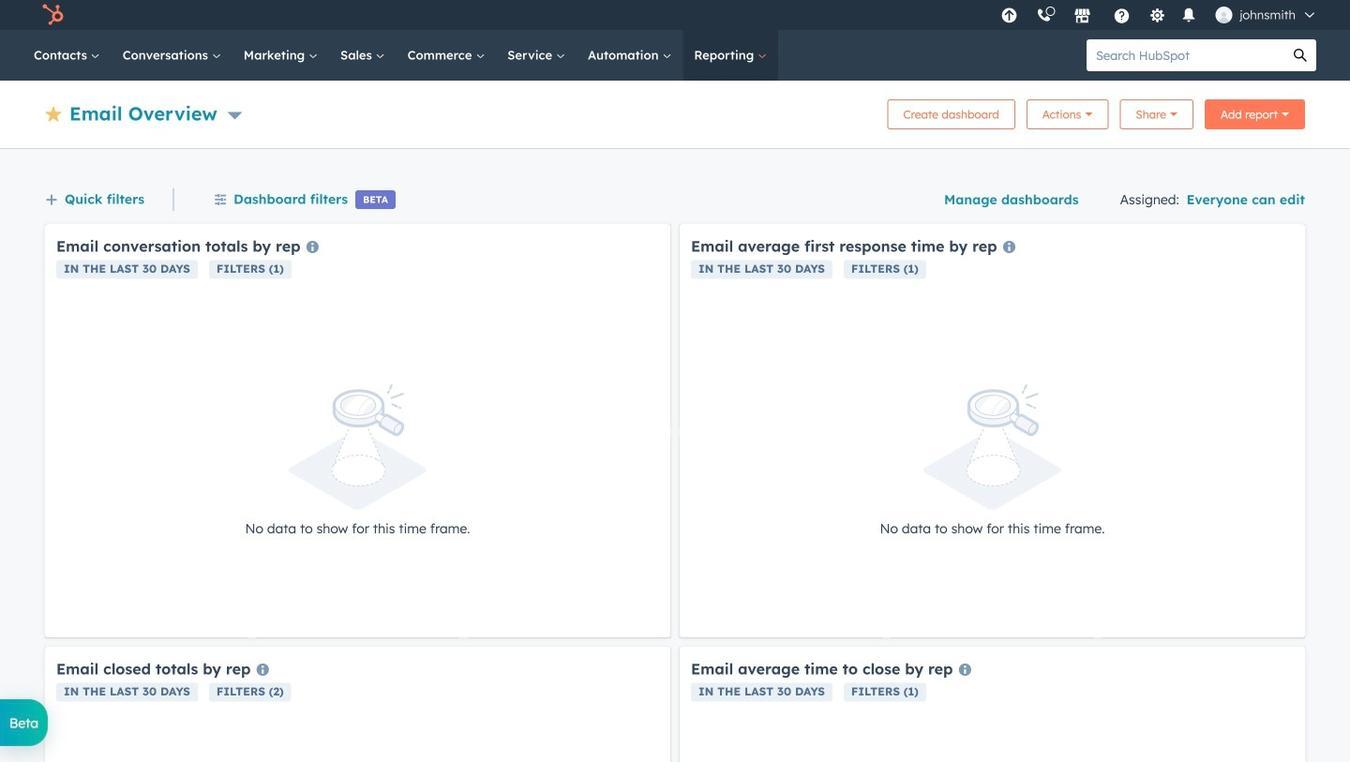 Task type: describe. For each thing, give the bounding box(es) containing it.
marketplaces image
[[1074, 8, 1091, 25]]

email closed totals by rep element
[[45, 647, 671, 762]]

john smith image
[[1216, 7, 1233, 23]]

email average time to close by rep element
[[680, 647, 1306, 762]]



Task type: vqa. For each thing, say whether or not it's contained in the screenshot.
Lists banner at the top
no



Task type: locate. For each thing, give the bounding box(es) containing it.
Search HubSpot search field
[[1087, 39, 1285, 71]]

banner
[[45, 94, 1306, 129]]

email conversation totals by rep element
[[45, 224, 671, 638]]

email average first response time by rep element
[[680, 224, 1306, 638]]

menu
[[992, 0, 1328, 30]]



